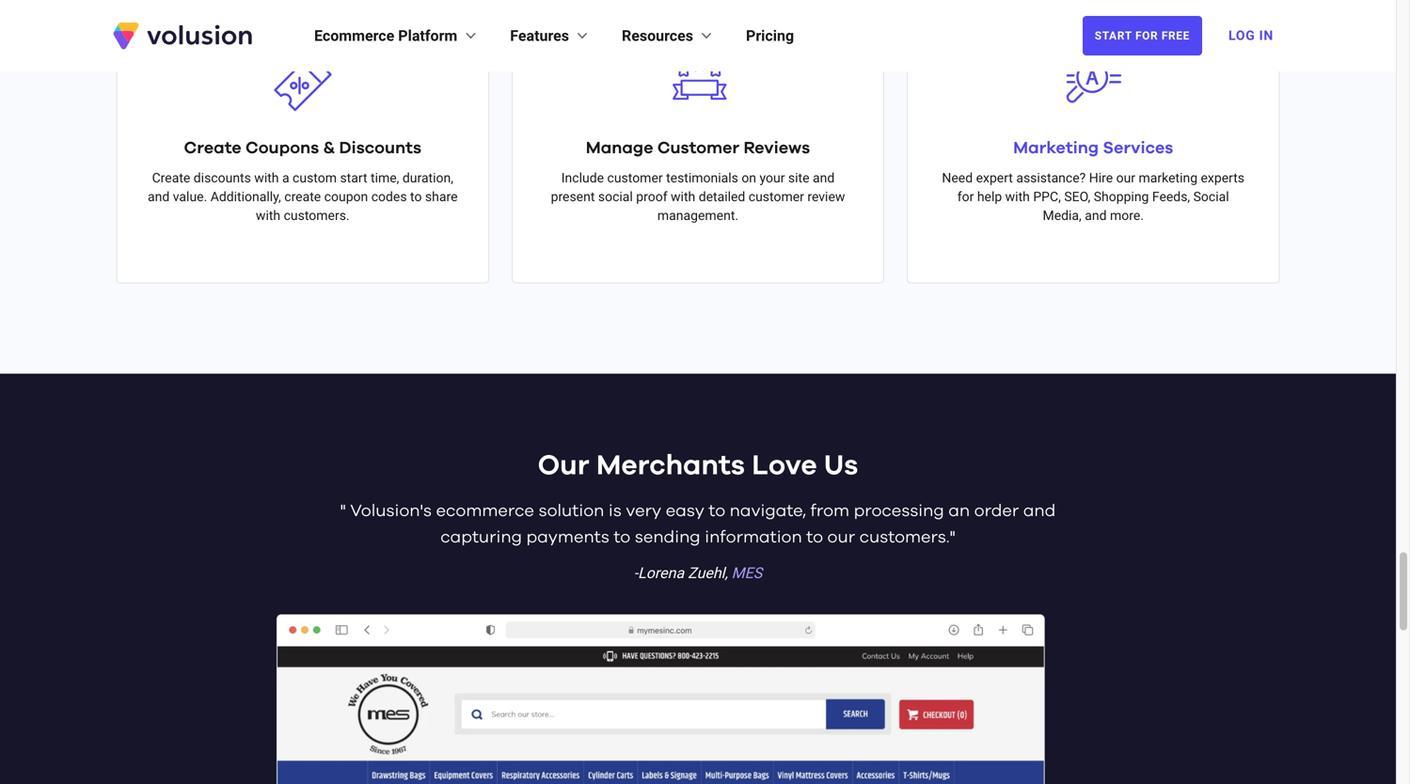 Task type: describe. For each thing, give the bounding box(es) containing it.
free
[[1162, 29, 1191, 42]]

discounts
[[339, 140, 422, 157]]

social
[[598, 189, 633, 205]]

on
[[742, 171, 757, 186]]

help
[[978, 189, 1002, 205]]

customers.
[[284, 208, 350, 224]]

services
[[1104, 140, 1174, 157]]

and inside include customer testimonials on your site and present social proof with detailed customer review management.
[[813, 171, 835, 186]]

volusion's
[[350, 503, 432, 520]]

sending
[[635, 530, 701, 547]]

start
[[1095, 29, 1133, 42]]

ecommerce
[[436, 503, 534, 520]]

create discounts with a custom start time, duration, and value. additionally, create coupon codes to share with customers.
[[148, 171, 458, 224]]

information
[[705, 530, 803, 547]]

"
[[340, 503, 346, 520]]

and inside need expert assistance? hire our marketing experts for help with ppc, seo, shopping feeds, social media, and more.
[[1085, 208, 1107, 224]]

duration,
[[403, 171, 454, 186]]

shopping
[[1094, 189, 1150, 205]]

love
[[752, 452, 817, 481]]

value.
[[173, 189, 207, 205]]

ppc,
[[1034, 189, 1061, 205]]

need
[[942, 171, 973, 186]]

need expert assistance? hire our marketing experts for help with ppc, seo, shopping feeds, social media, and more.
[[942, 171, 1245, 224]]

payments
[[527, 530, 610, 547]]

marketing services link
[[1014, 140, 1174, 157]]

share
[[425, 189, 458, 205]]

our
[[538, 452, 590, 481]]

for
[[958, 189, 974, 205]]

include
[[562, 171, 604, 186]]

ecommerce
[[314, 27, 395, 45]]

for
[[1136, 29, 1159, 42]]

hire
[[1090, 171, 1113, 186]]

pricing link
[[746, 24, 794, 47]]

ecommerce platform button
[[314, 24, 480, 47]]

manage
[[586, 140, 654, 157]]

log
[[1229, 28, 1256, 43]]

media,
[[1043, 208, 1082, 224]]

feeds,
[[1153, 189, 1191, 205]]

log in
[[1229, 28, 1274, 43]]

start for free
[[1095, 29, 1191, 42]]

order
[[975, 503, 1020, 520]]

discounts
[[194, 171, 251, 186]]

reviews
[[744, 140, 811, 157]]

and inside " volusion's ecommerce solution is very easy to navigate, from processing an order and capturing payments to sending information to our customers."
[[1024, 503, 1056, 520]]

create for create discounts with a custom start time, duration, and value. additionally, create coupon codes to share with customers.
[[152, 171, 190, 186]]

with down additionally,
[[256, 208, 281, 224]]



Task type: locate. For each thing, give the bounding box(es) containing it.
additionally,
[[211, 189, 281, 205]]

social
[[1194, 189, 1230, 205]]

navigate,
[[730, 503, 807, 520]]

our inside need expert assistance? hire our marketing experts for help with ppc, seo, shopping feeds, social media, and more.
[[1117, 171, 1136, 186]]

pricing
[[746, 27, 794, 45]]

create
[[284, 189, 321, 205]]

0 vertical spatial our
[[1117, 171, 1136, 186]]

&
[[323, 140, 335, 157]]

-lorena zuehl, mes
[[634, 565, 763, 583]]

easy
[[666, 503, 705, 520]]

create inside create discounts with a custom start time, duration, and value. additionally, create coupon codes to share with customers.
[[152, 171, 190, 186]]

our down from
[[828, 530, 856, 547]]

us
[[824, 452, 859, 481]]

proof
[[636, 189, 668, 205]]

0 vertical spatial create
[[184, 140, 242, 157]]

mes link
[[732, 565, 763, 583]]

capturing
[[441, 530, 522, 547]]

create coupons & discounts
[[184, 140, 422, 157]]

our merchants love us
[[538, 452, 859, 481]]

expert
[[976, 171, 1013, 186]]

and right order
[[1024, 503, 1056, 520]]

and
[[813, 171, 835, 186], [148, 189, 170, 205], [1085, 208, 1107, 224], [1024, 503, 1056, 520]]

time,
[[371, 171, 399, 186]]

solution
[[539, 503, 605, 520]]

to right easy
[[709, 503, 726, 520]]

1 horizontal spatial customer
[[749, 189, 805, 205]]

marketing services
[[1014, 140, 1174, 157]]

mes
[[732, 565, 763, 583]]

create
[[184, 140, 242, 157], [152, 171, 190, 186]]

0 horizontal spatial our
[[828, 530, 856, 547]]

detailed
[[699, 189, 746, 205]]

and left value.
[[148, 189, 170, 205]]

to inside create discounts with a custom start time, duration, and value. additionally, create coupon codes to share with customers.
[[410, 189, 422, 205]]

ecommerce platform
[[314, 27, 458, 45]]

codes
[[371, 189, 407, 205]]

platform
[[398, 27, 458, 45]]

features button
[[510, 24, 592, 47]]

seo,
[[1065, 189, 1091, 205]]

a
[[282, 171, 289, 186]]

customers."
[[860, 530, 956, 547]]

with up the management.
[[671, 189, 696, 205]]

0 vertical spatial customer
[[607, 171, 663, 186]]

assistance?
[[1017, 171, 1086, 186]]

with right help
[[1006, 189, 1030, 205]]

customer up proof
[[607, 171, 663, 186]]

experts
[[1201, 171, 1245, 186]]

very
[[626, 503, 662, 520]]

to down from
[[807, 530, 824, 547]]

-
[[634, 565, 638, 583]]

our up shopping
[[1117, 171, 1136, 186]]

is
[[609, 503, 622, 520]]

0 horizontal spatial customer
[[607, 171, 663, 186]]

our
[[1117, 171, 1136, 186], [828, 530, 856, 547]]

processing
[[854, 503, 945, 520]]

resources button
[[622, 24, 716, 47]]

1 vertical spatial our
[[828, 530, 856, 547]]

marketing
[[1139, 171, 1198, 186]]

to
[[410, 189, 422, 205], [709, 503, 726, 520], [614, 530, 631, 547], [807, 530, 824, 547]]

customer
[[607, 171, 663, 186], [749, 189, 805, 205]]

coupons
[[246, 140, 319, 157]]

1 horizontal spatial our
[[1117, 171, 1136, 186]]

testimonials
[[666, 171, 739, 186]]

review
[[808, 189, 846, 205]]

custom
[[293, 171, 337, 186]]

and inside create discounts with a custom start time, duration, and value. additionally, create coupon codes to share with customers.
[[148, 189, 170, 205]]

in
[[1260, 28, 1274, 43]]

create for create coupons & discounts
[[184, 140, 242, 157]]

with inside need expert assistance? hire our marketing experts for help with ppc, seo, shopping feeds, social media, and more.
[[1006, 189, 1030, 205]]

with
[[254, 171, 279, 186], [671, 189, 696, 205], [1006, 189, 1030, 205], [256, 208, 281, 224]]

create up value.
[[152, 171, 190, 186]]

start for free link
[[1083, 16, 1203, 56]]

coupon
[[324, 189, 368, 205]]

merchants
[[597, 452, 745, 481]]

lorena
[[638, 565, 684, 583]]

create up discounts
[[184, 140, 242, 157]]

marketing
[[1014, 140, 1099, 157]]

with left the a
[[254, 171, 279, 186]]

1 vertical spatial create
[[152, 171, 190, 186]]

features
[[510, 27, 569, 45]]

more.
[[1110, 208, 1144, 224]]

resources
[[622, 27, 694, 45]]

with inside include customer testimonials on your site and present social proof with detailed customer review management.
[[671, 189, 696, 205]]

log in link
[[1218, 15, 1286, 56]]

" volusion's ecommerce solution is very easy to navigate, from processing an order and capturing payments to sending information to our customers."
[[340, 503, 1056, 547]]

and up review
[[813, 171, 835, 186]]

zuehl,
[[688, 565, 728, 583]]

site
[[789, 171, 810, 186]]

customer
[[658, 140, 740, 157]]

present
[[551, 189, 595, 205]]

start
[[340, 171, 368, 186]]

manage customer reviews
[[586, 140, 811, 157]]

to down duration,
[[410, 189, 422, 205]]

1 vertical spatial customer
[[749, 189, 805, 205]]

our inside " volusion's ecommerce solution is very easy to navigate, from processing an order and capturing payments to sending information to our customers."
[[828, 530, 856, 547]]

customer down your
[[749, 189, 805, 205]]

your
[[760, 171, 785, 186]]

to down the is at the left bottom
[[614, 530, 631, 547]]

an
[[949, 503, 970, 520]]

include customer testimonials on your site and present social proof with detailed customer review management.
[[551, 171, 846, 224]]

and down the seo,
[[1085, 208, 1107, 224]]

management.
[[658, 208, 739, 224]]

from
[[811, 503, 850, 520]]



Task type: vqa. For each thing, say whether or not it's contained in the screenshot.
first OCT from the left
no



